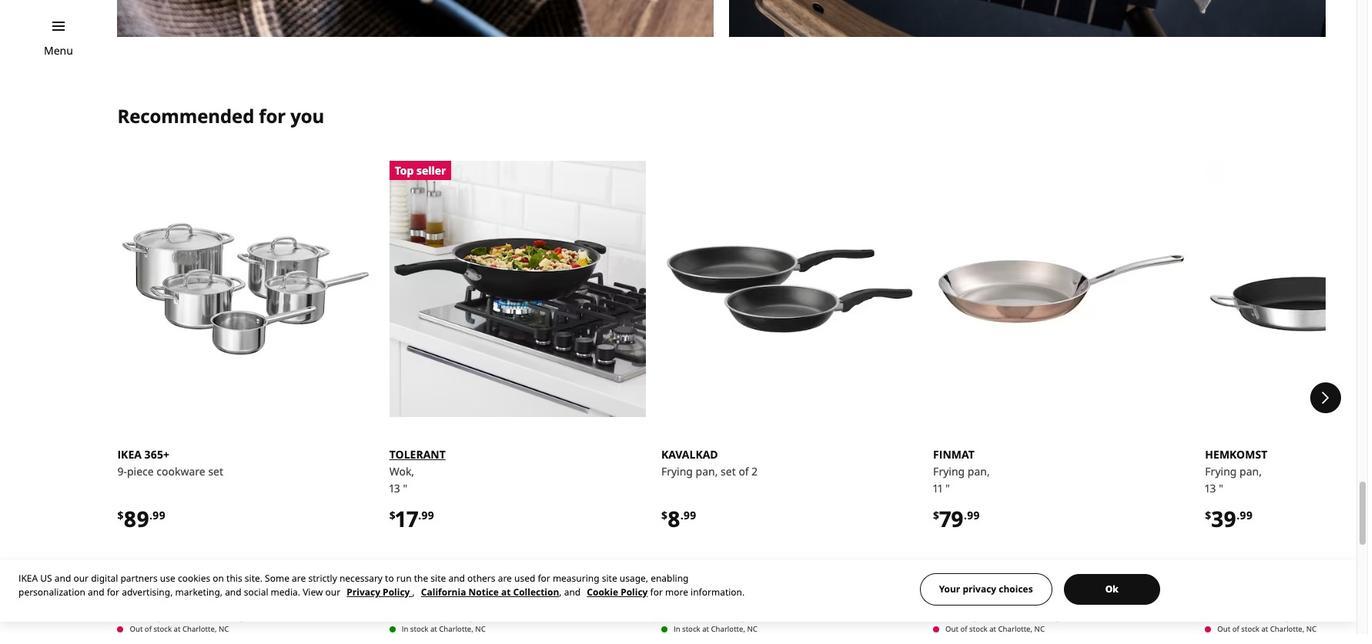 Task type: locate. For each thing, give the bounding box(es) containing it.
5 99 from the left
[[1240, 508, 1253, 523]]

1 pan, from the left
[[696, 465, 718, 479]]

0 horizontal spatial frying
[[662, 465, 693, 479]]

" for 79
[[946, 482, 950, 496]]

3 frying from the left
[[1206, 465, 1237, 479]]

2 $ from the left
[[389, 508, 396, 523]]

5 $ from the left
[[1206, 508, 1212, 523]]

1 13 from the left
[[389, 482, 400, 496]]

social
[[244, 586, 268, 599]]

currently down your
[[946, 613, 978, 623]]

and down "digital" at left bottom
[[88, 586, 104, 599]]

finmat frying pan, copper/stainless steel, 11 " image
[[934, 161, 1190, 418]]

pan, for 39
[[1240, 465, 1262, 479]]

5 delivery from the left
[[1263, 613, 1290, 623]]

unavailable
[[164, 613, 204, 623], [980, 613, 1020, 623]]

1 horizontal spatial set
[[721, 465, 736, 479]]

ikea left the us
[[18, 572, 38, 585]]

99 right 39
[[1240, 508, 1253, 523]]

pan, inside kavalkad frying pan, set of 2
[[696, 465, 718, 479]]

policy down to
[[383, 586, 410, 599]]

delivery down "california"
[[447, 613, 474, 623]]

2 horizontal spatial frying
[[1206, 465, 1237, 479]]

1 horizontal spatial policy
[[621, 586, 648, 599]]

2 unavailable from the left
[[980, 613, 1020, 623]]

1 horizontal spatial currently unavailable for delivery
[[946, 613, 1061, 623]]

(188)
[[735, 559, 759, 573]]

99 right 8 on the left bottom
[[684, 508, 697, 523]]

$ 8 . 99
[[662, 505, 697, 534]]

. down "piece" at left bottom
[[149, 508, 153, 523]]

currently for 79
[[946, 613, 978, 623]]

99 inside the $ 39 . 99
[[1240, 508, 1253, 523]]

99 inside $ 8 . 99
[[684, 508, 697, 523]]

$ inside $ 89 . 99
[[117, 508, 124, 523]]

1 horizontal spatial unavailable
[[980, 613, 1020, 623]]

us
[[40, 572, 52, 585]]

1 set from the left
[[208, 465, 223, 479]]

, down the the
[[412, 586, 415, 599]]

" down wok,
[[403, 482, 408, 496]]

0 horizontal spatial unavailable
[[164, 613, 204, 623]]

79
[[940, 505, 964, 534]]

delivery down (153)
[[1263, 613, 1290, 623]]

ikea inside ikea 365+ 9-piece cookware set
[[117, 448, 142, 462]]

$ for 79
[[934, 508, 940, 523]]

13 down wok,
[[389, 482, 400, 496]]

. down hemkomst frying pan, 13 "
[[1237, 508, 1240, 523]]

0 horizontal spatial are
[[292, 572, 306, 585]]

no reviews yet image
[[929, 557, 1007, 576]]

4 . from the left
[[964, 508, 967, 523]]

pan, inside hemkomst frying pan, 13 "
[[1240, 465, 1262, 479]]

choices
[[999, 583, 1033, 596]]

ikea
[[117, 448, 142, 462], [18, 572, 38, 585]]

0 horizontal spatial "
[[403, 482, 408, 496]]

for down "digital" at left bottom
[[107, 586, 119, 599]]

$ for 39
[[1206, 508, 1212, 523]]

site
[[431, 572, 446, 585], [602, 572, 617, 585]]

" inside tolerant wok, 13 "
[[403, 482, 408, 496]]

99 right 89 on the bottom of the page
[[153, 508, 166, 523]]

2 currently from the left
[[946, 613, 978, 623]]

0 horizontal spatial ,
[[412, 586, 415, 599]]

personalization
[[18, 586, 85, 599]]

. inside the $ 39 . 99
[[1237, 508, 1240, 523]]

are up "media."
[[292, 572, 306, 585]]

. inside $ 79 . 99
[[964, 508, 967, 523]]

99 right 17
[[421, 508, 434, 523]]

cookie
[[587, 586, 619, 599]]

(27)
[[191, 559, 209, 573]]

for down choices
[[1022, 613, 1032, 623]]

$ inside the $ 39 . 99
[[1206, 508, 1212, 523]]

1 vertical spatial our
[[325, 586, 341, 599]]

2 horizontal spatial "
[[1219, 482, 1224, 496]]

usage,
[[620, 572, 649, 585]]

currently unavailable for delivery
[[130, 613, 245, 623], [946, 613, 1061, 623]]

are
[[292, 572, 306, 585], [498, 572, 512, 585]]

currently unavailable for delivery down choices
[[946, 613, 1061, 623]]

2 " from the left
[[946, 482, 950, 496]]

marketing,
[[175, 586, 223, 599]]

, down measuring on the bottom of page
[[559, 586, 562, 599]]

2 delivery from the left
[[447, 613, 474, 623]]

3 available for delivery from the left
[[1218, 613, 1290, 623]]

fried vegetables are sizzling in a black vardagen grill pan made of cast iron, placed on a table with plates and glasses. image
[[117, 0, 714, 37]]

delivery for 17
[[447, 613, 474, 623]]

available down more
[[674, 613, 705, 623]]

13
[[389, 482, 400, 496], [1206, 482, 1217, 496]]

ikea 365+ 9-piece cookware set
[[117, 448, 223, 479]]

are up "at"
[[498, 572, 512, 585]]

delivery for 8
[[719, 613, 746, 623]]

2 99 from the left
[[421, 508, 434, 523]]

information.
[[691, 586, 745, 599]]

,
[[412, 586, 415, 599], [559, 586, 562, 599]]

5 . from the left
[[1237, 508, 1240, 523]]

3 available from the left
[[1218, 613, 1249, 623]]

1 $ from the left
[[117, 508, 124, 523]]

kavalkad frying pan, set of 2
[[662, 448, 758, 479]]

and
[[55, 572, 71, 585], [449, 572, 465, 585], [88, 586, 104, 599], [225, 586, 242, 599], [564, 586, 581, 599]]

1 vertical spatial ikea
[[18, 572, 38, 585]]

3 . from the left
[[681, 508, 684, 523]]

" inside finmat frying pan, 11 "
[[946, 482, 950, 496]]

3 pan, from the left
[[1240, 465, 1262, 479]]

available down "california"
[[402, 613, 433, 623]]

3 99 from the left
[[684, 508, 697, 523]]

0 horizontal spatial pan,
[[696, 465, 718, 479]]

13 inside hemkomst frying pan, 13 "
[[1206, 482, 1217, 496]]

. inside $ 17 . 99
[[418, 508, 421, 523]]

site up cookie
[[602, 572, 617, 585]]

california
[[421, 586, 466, 599]]

. for 8
[[681, 508, 684, 523]]

available for delivery for 17
[[402, 613, 474, 623]]

1 horizontal spatial frying
[[934, 465, 965, 479]]

2 pan, from the left
[[968, 465, 990, 479]]

2 set from the left
[[721, 465, 736, 479]]

available for delivery down "california"
[[402, 613, 474, 623]]

0 horizontal spatial currently unavailable for delivery
[[130, 613, 245, 623]]

13 up 39
[[1206, 482, 1217, 496]]

two black vardagen casseroles are placed on a wooden table, one with a lid and the other open with cooked mushrooms inside. image
[[730, 0, 1326, 37]]

kavalkad frying pan, set of 2, black image
[[662, 161, 918, 418]]

currently unavailable for delivery for 89
[[130, 613, 245, 623]]

99
[[153, 508, 166, 523], [421, 508, 434, 523], [684, 508, 697, 523], [967, 508, 980, 523], [1240, 508, 1253, 523]]

1 horizontal spatial available
[[674, 613, 705, 623]]

99 inside $ 79 . 99
[[967, 508, 980, 523]]

0 horizontal spatial set
[[208, 465, 223, 479]]

this
[[227, 572, 242, 585]]

1 horizontal spatial are
[[498, 572, 512, 585]]

currently unavailable for delivery down marketing,
[[130, 613, 245, 623]]

set
[[208, 465, 223, 479], [721, 465, 736, 479]]

privacy
[[963, 583, 997, 596]]

currently for 89
[[130, 613, 162, 623]]

our
[[73, 572, 89, 585], [325, 586, 341, 599]]

. inside $ 8 . 99
[[681, 508, 684, 523]]

ikea 365+ 9-piece cookware set, stainless steel image
[[117, 161, 374, 418]]

our down strictly
[[325, 586, 341, 599]]

available for delivery
[[402, 613, 474, 623], [674, 613, 746, 623], [1218, 613, 1290, 623]]

set left of
[[721, 465, 736, 479]]

recommended for you
[[117, 103, 324, 129]]

$ down hemkomst frying pan, 13 "
[[1206, 508, 1212, 523]]

. for 39
[[1237, 508, 1240, 523]]

$ 89 . 99
[[117, 505, 166, 534]]

" inside hemkomst frying pan, 13 "
[[1219, 482, 1224, 496]]

frying inside hemkomst frying pan, 13 "
[[1206, 465, 1237, 479]]

1 available from the left
[[402, 613, 433, 623]]

0 horizontal spatial currently
[[130, 613, 162, 623]]

frying down 'kavalkad'
[[662, 465, 693, 479]]

for down "california"
[[435, 613, 445, 623]]

site.
[[245, 572, 263, 585]]

2 horizontal spatial pan,
[[1240, 465, 1262, 479]]

on
[[213, 572, 224, 585]]

delivery down your privacy choices button on the right
[[1034, 613, 1061, 623]]

run
[[397, 572, 412, 585]]

unavailable down marketing,
[[164, 613, 204, 623]]

pan, down finmat in the right of the page
[[968, 465, 990, 479]]

"
[[403, 482, 408, 496], [946, 482, 950, 496], [1219, 482, 1224, 496]]

2 currently unavailable for delivery from the left
[[946, 613, 1061, 623]]

1 unavailable from the left
[[164, 613, 204, 623]]

and right the us
[[55, 572, 71, 585]]

use
[[160, 572, 175, 585]]

$ 39 . 99
[[1206, 505, 1253, 534]]

1 horizontal spatial ,
[[559, 586, 562, 599]]

pan, down 'kavalkad'
[[696, 465, 718, 479]]

at
[[501, 586, 511, 599]]

$ inside $ 17 . 99
[[389, 508, 396, 523]]

unavailable down your privacy choices button on the right
[[980, 613, 1020, 623]]

ok
[[1106, 583, 1119, 596]]

$ inside $ 8 . 99
[[662, 508, 668, 523]]

1 currently unavailable for delivery from the left
[[130, 613, 245, 623]]

1 " from the left
[[403, 482, 408, 496]]

" right 11
[[946, 482, 950, 496]]

$ up review: 4.5 out of 5 stars. total reviews: 188 image at bottom
[[662, 508, 668, 523]]

ikea inside "ikea us and our digital partners use cookies on this site. some are strictly necessary to run the site and others are used for measuring site usage, enabling personalization and for advertising, marketing, and social media. view our"
[[18, 572, 38, 585]]

1 . from the left
[[149, 508, 153, 523]]

available
[[402, 613, 433, 623], [674, 613, 705, 623], [1218, 613, 1249, 623]]

1 horizontal spatial currently
[[946, 613, 978, 623]]

hemkomst frying pan, 13 "
[[1206, 448, 1268, 496]]

99 inside $ 17 . 99
[[421, 508, 434, 523]]

frying down finmat in the right of the page
[[934, 465, 965, 479]]

1 horizontal spatial ikea
[[117, 448, 142, 462]]

4 $ from the left
[[934, 508, 940, 523]]

2 frying from the left
[[934, 465, 965, 479]]

1 horizontal spatial available for delivery
[[674, 613, 746, 623]]

1 horizontal spatial site
[[602, 572, 617, 585]]

0 vertical spatial ikea
[[117, 448, 142, 462]]

frying for 8
[[662, 465, 693, 479]]

frying inside finmat frying pan, 11 "
[[934, 465, 965, 479]]

0 horizontal spatial site
[[431, 572, 446, 585]]

1 frying from the left
[[662, 465, 693, 479]]

pan,
[[696, 465, 718, 479], [968, 465, 990, 479], [1240, 465, 1262, 479]]

1 currently from the left
[[130, 613, 162, 623]]

cookware
[[157, 465, 205, 479]]

4 99 from the left
[[967, 508, 980, 523]]

delivery
[[218, 613, 245, 623], [447, 613, 474, 623], [719, 613, 746, 623], [1034, 613, 1061, 623], [1263, 613, 1290, 623]]

delivery down information.
[[719, 613, 746, 623]]

collection
[[513, 586, 559, 599]]

0 horizontal spatial 13
[[389, 482, 400, 496]]

$ inside $ 79 . 99
[[934, 508, 940, 523]]

media.
[[271, 586, 300, 599]]

89
[[124, 505, 149, 534]]

0 vertical spatial our
[[73, 572, 89, 585]]

2 . from the left
[[418, 508, 421, 523]]

site up "california"
[[431, 572, 446, 585]]

2 site from the left
[[602, 572, 617, 585]]

delivery for 39
[[1263, 613, 1290, 623]]

0 horizontal spatial policy
[[383, 586, 410, 599]]

1 policy from the left
[[383, 586, 410, 599]]

3 " from the left
[[1219, 482, 1224, 496]]

ikea up the 9-
[[117, 448, 142, 462]]

1 horizontal spatial pan,
[[968, 465, 990, 479]]

privacy policy link
[[347, 586, 412, 599]]

$ down wok,
[[389, 508, 396, 523]]

frying
[[662, 465, 693, 479], [934, 465, 965, 479], [1206, 465, 1237, 479]]

$ for 89
[[117, 508, 124, 523]]

11
[[934, 482, 943, 496]]

3 $ from the left
[[662, 508, 668, 523]]

currently
[[130, 613, 162, 623], [946, 613, 978, 623]]

pan, inside finmat frying pan, 11 "
[[968, 465, 990, 479]]

frying for 79
[[934, 465, 965, 479]]

0 horizontal spatial our
[[73, 572, 89, 585]]

delivery down social
[[218, 613, 245, 623]]

4 delivery from the left
[[1034, 613, 1061, 623]]

. inside $ 89 . 99
[[149, 508, 153, 523]]

available for delivery down information.
[[674, 613, 746, 623]]

for down the enabling
[[650, 586, 663, 599]]

set right cookware
[[208, 465, 223, 479]]

for down information.
[[707, 613, 717, 623]]

365+
[[144, 448, 169, 462]]

available down the 'review: 4.7 out of 5 stars. total reviews: 153' image
[[1218, 613, 1249, 623]]

" for 39
[[1219, 482, 1224, 496]]

9-
[[117, 465, 127, 479]]

1 , from the left
[[412, 586, 415, 599]]

your privacy choices button
[[920, 574, 1053, 606]]

frying inside kavalkad frying pan, set of 2
[[662, 465, 693, 479]]

2 13 from the left
[[1206, 482, 1217, 496]]

1 horizontal spatial 13
[[1206, 482, 1217, 496]]

currently unavailable for delivery for 79
[[946, 613, 1061, 623]]

2 horizontal spatial available for delivery
[[1218, 613, 1290, 623]]

our left "digital" at left bottom
[[73, 572, 89, 585]]

$ down the 9-
[[117, 508, 124, 523]]

3 delivery from the left
[[719, 613, 746, 623]]

99 inside $ 89 . 99
[[153, 508, 166, 523]]

$ for 17
[[389, 508, 396, 523]]

cookie policy link
[[587, 586, 648, 599]]

more
[[665, 586, 689, 599]]

1 horizontal spatial "
[[946, 482, 950, 496]]

$
[[117, 508, 124, 523], [389, 508, 396, 523], [662, 508, 668, 523], [934, 508, 940, 523], [1206, 508, 1212, 523]]

. up review: 4.5 out of 5 stars. total reviews: 188 image at bottom
[[681, 508, 684, 523]]

california notice at collection link
[[421, 586, 559, 599]]

0 horizontal spatial available for delivery
[[402, 613, 474, 623]]

" up 39
[[1219, 482, 1224, 496]]

2 horizontal spatial available
[[1218, 613, 1249, 623]]

$ down 11
[[934, 508, 940, 523]]

1 available for delivery from the left
[[402, 613, 474, 623]]

frying down hemkomst on the bottom right of page
[[1206, 465, 1237, 479]]

99 right 79
[[967, 508, 980, 523]]

tolerant wok, 13 "
[[389, 448, 446, 496]]

1 99 from the left
[[153, 508, 166, 523]]

available for delivery for 8
[[674, 613, 746, 623]]

digital
[[91, 572, 118, 585]]

policy
[[383, 586, 410, 599], [621, 586, 648, 599]]

2 available for delivery from the left
[[674, 613, 746, 623]]

partners
[[120, 572, 158, 585]]

pan, for 8
[[696, 465, 718, 479]]

top
[[395, 163, 414, 178]]

available for delivery down the 'review: 4.7 out of 5 stars. total reviews: 153' image
[[1218, 613, 1290, 623]]

0 horizontal spatial ikea
[[18, 572, 38, 585]]

for down marketing,
[[206, 613, 216, 623]]

unavailable for 89
[[164, 613, 204, 623]]

2 available from the left
[[674, 613, 705, 623]]

. down finmat frying pan, 11 "
[[964, 508, 967, 523]]

currently down advertising,
[[130, 613, 162, 623]]

for
[[259, 103, 286, 129], [538, 572, 551, 585], [107, 586, 119, 599], [650, 586, 663, 599], [206, 613, 216, 623], [435, 613, 445, 623], [707, 613, 717, 623], [1022, 613, 1032, 623], [1251, 613, 1261, 623]]

finmat
[[934, 448, 975, 462]]

pan, down hemkomst on the bottom right of page
[[1240, 465, 1262, 479]]

. down tolerant wok, 13 "
[[418, 508, 421, 523]]

pan, for 79
[[968, 465, 990, 479]]

policy down usage,
[[621, 586, 648, 599]]

99 for 17
[[421, 508, 434, 523]]

0 horizontal spatial available
[[402, 613, 433, 623]]

1 delivery from the left
[[218, 613, 245, 623]]

hemkomst
[[1206, 448, 1268, 462]]



Task type: vqa. For each thing, say whether or not it's contained in the screenshot.
'DRÖNA Box, 13x15x13 " $ 6 . 99'
no



Task type: describe. For each thing, give the bounding box(es) containing it.
enabling
[[651, 572, 689, 585]]

(153)
[[1279, 559, 1302, 573]]

17
[[396, 505, 418, 534]]

review: 3.5 out of 5 stars. total reviews: 27 image
[[113, 557, 188, 576]]

top seller link
[[389, 161, 646, 418]]

recommended
[[117, 103, 254, 129]]

seller
[[417, 163, 446, 178]]

review: 4.7 out of 5 stars. total reviews: 153 image
[[1201, 557, 1276, 576]]

to
[[385, 572, 394, 585]]

2 are from the left
[[498, 572, 512, 585]]

1 are from the left
[[292, 572, 306, 585]]

top seller
[[395, 163, 446, 178]]

1 site from the left
[[431, 572, 446, 585]]

tolerant
[[389, 448, 446, 462]]

your
[[939, 583, 961, 596]]

tolerant wok, black, 13 " image
[[389, 161, 646, 418]]

privacy
[[347, 586, 380, 599]]

and up "california"
[[449, 572, 465, 585]]

39
[[1212, 505, 1237, 534]]

99 for 79
[[967, 508, 980, 523]]

cookies
[[178, 572, 210, 585]]

piece
[[127, 465, 154, 479]]

. for 79
[[964, 508, 967, 523]]

1 horizontal spatial our
[[325, 586, 341, 599]]

(0)
[[1010, 559, 1022, 573]]

99 for 8
[[684, 508, 697, 523]]

finmat frying pan, 11 "
[[934, 448, 990, 496]]

set inside ikea 365+ 9-piece cookware set
[[208, 465, 223, 479]]

. for 17
[[418, 508, 421, 523]]

measuring
[[553, 572, 600, 585]]

ok button
[[1064, 575, 1161, 605]]

for left you on the left top
[[259, 103, 286, 129]]

wok,
[[389, 465, 414, 479]]

$ 17 . 99
[[389, 505, 434, 534]]

some
[[265, 572, 290, 585]]

for down the 'review: 4.7 out of 5 stars. total reviews: 153' image
[[1251, 613, 1261, 623]]

and down this
[[225, 586, 242, 599]]

privacy policy , california notice at collection , and cookie policy for more information.
[[347, 586, 745, 599]]

strictly
[[308, 572, 337, 585]]

$ 79 . 99
[[934, 505, 980, 534]]

available for 17
[[402, 613, 433, 623]]

ikea for ikea us and our digital partners use cookies on this site. some are strictly necessary to run the site and others are used for measuring site usage, enabling personalization and for advertising, marketing, and social media. view our
[[18, 572, 38, 585]]

(495)
[[463, 559, 488, 573]]

menu button
[[44, 42, 73, 59]]

hemkomst frying pan, stainless steel/non-stick coating, 13 " image
[[1206, 161, 1369, 418]]

8
[[668, 505, 681, 534]]

kavalkad
[[662, 448, 718, 462]]

and down measuring on the bottom of page
[[564, 586, 581, 599]]

notice
[[469, 586, 499, 599]]

available for delivery for 39
[[1218, 613, 1290, 623]]

you
[[291, 103, 324, 129]]

set inside kavalkad frying pan, set of 2
[[721, 465, 736, 479]]

for up privacy policy , california notice at collection , and cookie policy for more information.
[[538, 572, 551, 585]]

your privacy choices
[[939, 583, 1033, 596]]

of
[[739, 465, 749, 479]]

others
[[468, 572, 496, 585]]

review: 4.6 out of 5 stars. total reviews: 495 image
[[385, 557, 460, 576]]

the
[[414, 572, 428, 585]]

13 inside tolerant wok, 13 "
[[389, 482, 400, 496]]

. for 89
[[149, 508, 153, 523]]

review: 4.5 out of 5 stars. total reviews: 188 image
[[657, 557, 732, 576]]

99 for 39
[[1240, 508, 1253, 523]]

available for 39
[[1218, 613, 1249, 623]]

menu
[[44, 43, 73, 58]]

2 policy from the left
[[621, 586, 648, 599]]

2
[[752, 465, 758, 479]]

necessary
[[340, 572, 383, 585]]

unavailable for 79
[[980, 613, 1020, 623]]

ikea for ikea 365+ 9-piece cookware set
[[117, 448, 142, 462]]

advertising,
[[122, 586, 173, 599]]

view
[[303, 586, 323, 599]]

99 for 89
[[153, 508, 166, 523]]

2 , from the left
[[559, 586, 562, 599]]

frying for 39
[[1206, 465, 1237, 479]]

ikea us and our digital partners use cookies on this site. some are strictly necessary to run the site and others are used for measuring site usage, enabling personalization and for advertising, marketing, and social media. view our
[[18, 572, 689, 599]]

available for 8
[[674, 613, 705, 623]]

$ for 8
[[662, 508, 668, 523]]

used
[[515, 572, 536, 585]]



